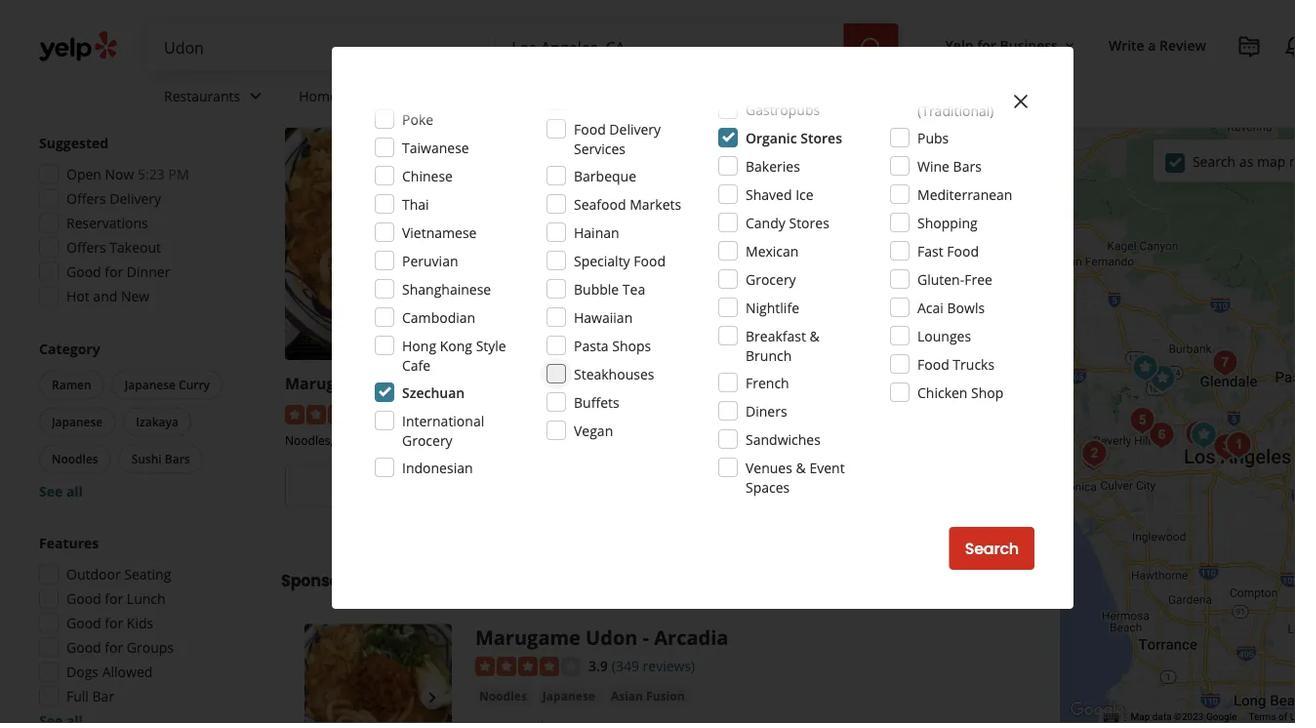 Task type: locate. For each thing, give the bounding box(es) containing it.
fusion down (349 reviews)
[[646, 688, 685, 704]]

& left event
[[796, 458, 806, 477]]

stores down the ice
[[789, 213, 829, 232]]

food up tea
[[634, 251, 666, 270]]

next image
[[421, 686, 444, 709]]

thai
[[402, 195, 429, 213], [900, 432, 923, 448]]

for for business
[[977, 36, 996, 54]]

noodles button up all
[[39, 445, 111, 474]]

1 vertical spatial grocery
[[402, 431, 453, 449]]

1 vertical spatial services
[[574, 139, 626, 158]]

2 good from the top
[[66, 589, 101, 608]]

group containing category
[[35, 339, 242, 501]]

get
[[348, 475, 375, 497]]

1 horizontal spatial bars
[[953, 157, 982, 175]]

delivery up the barbeque
[[609, 120, 661, 138]]

business categories element
[[148, 70, 1295, 127]]

& inside "venues & event spaces"
[[796, 458, 806, 477]]

2 horizontal spatial japanese
[[542, 688, 595, 704]]

slideshow element
[[304, 624, 452, 723]]

stores
[[801, 128, 842, 147], [789, 213, 829, 232]]

japanese button down the ramen button
[[39, 407, 115, 437]]

2 offers from the top
[[66, 238, 106, 257]]

0 horizontal spatial noodles
[[52, 451, 98, 467]]

1 good from the top
[[66, 263, 101, 281]]

1 horizontal spatial fusion
[[646, 688, 685, 704]]

until 10:00 pm
[[873, 508, 964, 526]]

bars,
[[621, 432, 648, 448], [815, 432, 842, 448]]

1 vertical spatial fusion
[[646, 688, 685, 704]]

as
[[1239, 152, 1253, 171]]

1 horizontal spatial japanese button
[[539, 686, 599, 706]]

0 horizontal spatial pm
[[168, 165, 189, 183]]

3.9
[[398, 404, 418, 422], [588, 656, 608, 675]]

hong
[[402, 336, 436, 355]]

udon right best
[[412, 5, 474, 38]]

1 offers from the top
[[66, 189, 106, 208]]

1 vertical spatial udon
[[373, 373, 415, 394]]

bars inside button
[[165, 451, 190, 467]]

japanese down the ramen button
[[52, 414, 103, 430]]

japanese down the 3.9 link
[[542, 688, 595, 704]]

0 horizontal spatial services
[[341, 86, 393, 105]]

(80 reviews)
[[918, 404, 994, 422]]

diners
[[746, 402, 787, 420]]

0 horizontal spatial japanese,
[[336, 432, 388, 448]]

& inside breakfast & brunch
[[810, 326, 820, 345]]

pm right 10:00
[[944, 508, 964, 526]]

services inside business categories element
[[341, 86, 393, 105]]

and
[[93, 287, 117, 305]]

write
[[1109, 36, 1144, 54]]

close image
[[1009, 90, 1033, 113]]

takeout up dinner on the left of page
[[110, 238, 161, 257]]

yelp
[[945, 36, 974, 54]]

arcadia up 3.9 (349 reviews)
[[428, 373, 488, 394]]

0 vertical spatial arcadia
[[428, 373, 488, 394]]

japanese
[[125, 377, 176, 393], [52, 414, 103, 430], [542, 688, 595, 704]]

featured
[[281, 77, 369, 104]]

japanese curry button
[[112, 370, 223, 400]]

(349 right the 3.9 link
[[612, 656, 639, 675]]

bars for sushi bars
[[165, 451, 190, 467]]

japanese button down the 3.9 link
[[539, 686, 599, 706]]

0 vertical spatial services
[[341, 86, 393, 105]]

for down good for lunch
[[105, 614, 123, 632]]

lounges
[[917, 326, 971, 345]]

marugame udon - arcadia down hong at the left top
[[285, 373, 488, 394]]

boneless
[[867, 373, 946, 394]]

sushi for sushi bars, japanese, thai
[[782, 432, 811, 448]]

bar
[[92, 687, 114, 706]]

event
[[809, 458, 845, 477]]

arcadia
[[428, 373, 488, 394], [654, 624, 728, 651]]

marugame up 'noodles' link
[[475, 624, 581, 651]]

1 vertical spatial chinese
[[651, 432, 695, 448]]

noodles left "japanese" link
[[479, 688, 527, 704]]

1 horizontal spatial takeout
[[372, 77, 452, 104]]

chinese down (580
[[651, 432, 695, 448]]

2 vertical spatial udon
[[586, 624, 638, 651]]

0 vertical spatial 3.9 star rating image
[[285, 405, 390, 425]]

a
[[1148, 36, 1156, 54]]

1 vertical spatial marugame
[[475, 624, 581, 651]]

udon for marugame udon - arcadia link to the bottom
[[586, 624, 638, 651]]

0 vertical spatial chinese
[[402, 166, 453, 185]]

bars up "mediterranean"
[[953, 157, 982, 175]]

shopping
[[917, 213, 978, 232]]

1 vertical spatial japanese
[[52, 414, 103, 430]]

0 vertical spatial asian
[[391, 432, 421, 448]]

food delivery services
[[574, 120, 661, 158]]

seafood markets
[[574, 195, 681, 213]]

1 horizontal spatial services
[[574, 139, 626, 158]]

- right call
[[600, 373, 605, 394]]

shanghainese
[[402, 280, 491, 298]]

search inside button
[[965, 538, 1019, 560]]

0 vertical spatial pm
[[168, 165, 189, 183]]

- up (349 reviews) link
[[643, 624, 649, 651]]

1 vertical spatial arcadia
[[654, 624, 728, 651]]

now
[[105, 165, 134, 183]]

0 vertical spatial udon
[[412, 5, 474, 38]]

marugame for marugame udon - arcadia link to the bottom
[[475, 624, 581, 651]]

good down good for lunch
[[66, 614, 101, 632]]

marugame udon - arcadia link down hong at the left top
[[285, 373, 488, 394]]

shop
[[971, 383, 1004, 402]]

japanese curry
[[125, 377, 210, 393]]

home services link
[[283, 70, 436, 127]]

0 horizontal spatial noodles button
[[39, 445, 111, 474]]

good for good for kids
[[66, 614, 101, 632]]

noodles inside group
[[52, 451, 98, 467]]

get directions
[[348, 475, 455, 497]]

stores for organic stores
[[801, 128, 842, 147]]

1 horizontal spatial arcadia
[[654, 624, 728, 651]]

koreatown
[[609, 373, 695, 394]]

dogs allowed
[[66, 663, 153, 681]]

brunch
[[746, 346, 792, 365]]

mexican
[[746, 242, 799, 260]]

food inside food delivery services
[[574, 120, 606, 138]]

asian fusion button
[[607, 686, 689, 706]]

0 horizontal spatial chinese
[[402, 166, 453, 185]]

map
[[1257, 152, 1286, 171]]

3 good from the top
[[66, 614, 101, 632]]

japanese button
[[39, 407, 115, 437], [539, 686, 599, 706]]

1 horizontal spatial &
[[810, 326, 820, 345]]

for inside the yelp for business button
[[977, 36, 996, 54]]

category
[[39, 340, 100, 358]]

sandwiches
[[746, 430, 821, 448]]

lunch
[[127, 589, 166, 608]]

yuko kitchen miracle mile image
[[1142, 416, 1181, 455]]

3.9 link
[[588, 654, 608, 675]]

thai down (80 at the bottom right of page
[[900, 432, 923, 448]]

arcadia for marugame udon - arcadia link to the bottom
[[654, 624, 728, 651]]

directions
[[379, 475, 455, 497]]

1 vertical spatial bars
[[165, 451, 190, 467]]

offers down open at the top
[[66, 189, 106, 208]]

marugame for marugame udon - arcadia link to the top
[[285, 373, 369, 394]]

search for search
[[965, 538, 1019, 560]]

reviews) up asian fusion
[[643, 656, 695, 675]]

4 good from the top
[[66, 638, 101, 657]]

0 vertical spatial takeout
[[372, 77, 452, 104]]

$$$$ button
[[189, 67, 238, 97]]

0 horizontal spatial takeout
[[110, 238, 161, 257]]

1 vertical spatial offers
[[66, 238, 106, 257]]

offers down reservations
[[66, 238, 106, 257]]

©2023
[[1174, 711, 1204, 723]]

sushi for sushi bars
[[131, 451, 162, 467]]

& right breakfast
[[810, 326, 820, 345]]

0 vertical spatial marugame
[[285, 373, 369, 394]]

price group
[[39, 36, 242, 101]]

reviews) right (580
[[701, 404, 753, 422]]

services up the barbeque
[[574, 139, 626, 158]]

(349 reviews) link
[[612, 654, 695, 675]]

2 horizontal spatial sushi
[[782, 432, 811, 448]]

good down outdoor
[[66, 589, 101, 608]]

0 horizontal spatial bars
[[165, 451, 190, 467]]

3.9 star rating image up 'noodles' link
[[475, 657, 581, 677]]

for up good for kids
[[105, 589, 123, 608]]

3 japanese, from the left
[[845, 432, 897, 448]]

1 vertical spatial delivery
[[110, 189, 161, 208]]

udon for marugame udon - arcadia link to the top
[[373, 373, 415, 394]]

reviews) for (80 reviews)
[[941, 404, 994, 422]]

0 vertical spatial stores
[[801, 128, 842, 147]]

tea
[[623, 280, 645, 298]]

asian inside the 'asian fusion' button
[[611, 688, 643, 704]]

sort:
[[842, 16, 872, 34]]

marugame udon - arcadia up the 3.9 link
[[475, 624, 728, 651]]

0 vertical spatial grocery
[[746, 270, 796, 288]]

gastropubs
[[746, 100, 820, 119]]

1 vertical spatial takeout
[[110, 238, 161, 257]]

group
[[33, 133, 242, 312], [35, 339, 242, 501], [33, 533, 242, 723]]

sushi
[[589, 432, 618, 448], [782, 432, 811, 448], [131, 451, 162, 467]]

0 horizontal spatial sushi
[[131, 451, 162, 467]]

hot
[[66, 287, 90, 305]]

japanese up izakaya
[[125, 377, 176, 393]]

organic
[[746, 128, 797, 147]]

1 horizontal spatial 3.9
[[588, 656, 608, 675]]

0 horizontal spatial &
[[796, 458, 806, 477]]

2 horizontal spatial japanese,
[[845, 432, 897, 448]]

asian
[[391, 432, 421, 448], [611, 688, 643, 704]]

japanese, down 4.8 star rating image
[[845, 432, 897, 448]]

for right yelp
[[977, 36, 996, 54]]

marugame udon - glendale image
[[1206, 344, 1245, 383]]

for down good for kids
[[105, 638, 123, 657]]

bars, down 4.8 star rating image
[[815, 432, 842, 448]]

previous image
[[312, 686, 336, 709]]

1 horizontal spatial chinese
[[651, 432, 695, 448]]

specialty
[[574, 251, 630, 270]]

sushi down 4.3 star rating image
[[589, 432, 618, 448]]

1 horizontal spatial noodles
[[479, 688, 527, 704]]

takeout up the poke
[[372, 77, 452, 104]]

asian up indonesian
[[391, 432, 421, 448]]

noodles button left "japanese" link
[[475, 686, 531, 706]]

2 vertical spatial japanese
[[542, 688, 595, 704]]

chinese down taiwanese
[[402, 166, 453, 185]]

(349 down szechuan on the bottom left of the page
[[421, 404, 449, 422]]

for for groups
[[105, 638, 123, 657]]

3.9 down szechuan on the bottom left of the page
[[398, 404, 418, 422]]

redwhite boneless ramen link
[[782, 373, 1007, 394]]

delivery down "open now 5:23 pm"
[[110, 189, 161, 208]]

steakhouses
[[574, 365, 654, 383]]

acai
[[917, 298, 944, 317]]

marugame udon-los angeles image
[[1207, 427, 1246, 467]]

allowed
[[102, 663, 153, 681]]

1 horizontal spatial (349
[[612, 656, 639, 675]]

arcadia up (349 reviews) link
[[654, 624, 728, 651]]

0 vertical spatial fusion
[[424, 432, 460, 448]]

see all button
[[39, 482, 83, 501]]

for down offers takeout
[[105, 263, 123, 281]]

services right home
[[341, 86, 393, 105]]

marugame udon - arcadia for marugame udon - arcadia link to the top
[[285, 373, 488, 394]]

noodles up all
[[52, 451, 98, 467]]

1 vertical spatial noodles button
[[475, 686, 531, 706]]

0 vertical spatial search
[[1193, 152, 1236, 171]]

sushi inside button
[[131, 451, 162, 467]]

japanese, down 4.3 star rating image
[[534, 432, 586, 448]]

3.9 up "japanese" link
[[588, 656, 608, 675]]

1 vertical spatial pm
[[944, 508, 964, 526]]

0 horizontal spatial thai
[[402, 195, 429, 213]]

0 vertical spatial &
[[810, 326, 820, 345]]

noodles,
[[285, 432, 333, 448]]

best
[[357, 5, 408, 38]]

hangari kalguksu image
[[1178, 415, 1217, 454]]

3.9 star rating image up noodles,
[[285, 405, 390, 425]]

notifications image
[[1284, 35, 1295, 59]]

1 horizontal spatial thai
[[900, 432, 923, 448]]

&
[[810, 326, 820, 345], [796, 458, 806, 477]]

bars down izakaya button
[[165, 451, 190, 467]]

(349 reviews)
[[612, 656, 695, 675]]

$$$
[[155, 74, 175, 90]]

bars, right the vegan
[[621, 432, 648, 448]]

pm right "5:23"
[[168, 165, 189, 183]]

bars inside search dialog
[[953, 157, 982, 175]]

1 horizontal spatial -
[[600, 373, 605, 394]]

marugame
[[285, 373, 369, 394], [475, 624, 581, 651]]

grocery down international in the bottom of the page
[[402, 431, 453, 449]]

top 10 best udon near los angeles, california
[[281, 5, 684, 69]]

udon up the 3.9 link
[[586, 624, 638, 651]]

takeout
[[372, 77, 452, 104], [110, 238, 161, 257]]

3.9 star rating image
[[285, 405, 390, 425], [475, 657, 581, 677]]

0 horizontal spatial japanese button
[[39, 407, 115, 437]]

0 horizontal spatial delivery
[[110, 189, 161, 208]]

1 vertical spatial thai
[[900, 432, 923, 448]]

0 horizontal spatial bars,
[[621, 432, 648, 448]]

0 horizontal spatial 3.9 star rating image
[[285, 405, 390, 425]]

marugame up noodles,
[[285, 373, 369, 394]]

1 horizontal spatial bars,
[[815, 432, 842, 448]]

1 vertical spatial stores
[[789, 213, 829, 232]]

asian down (349 reviews)
[[611, 688, 643, 704]]

None search field
[[148, 23, 902, 70]]

acai bowls
[[917, 298, 985, 317]]

stores down gastropubs
[[801, 128, 842, 147]]

0 horizontal spatial arcadia
[[428, 373, 488, 394]]

1 vertical spatial search
[[965, 538, 1019, 560]]

0 vertical spatial bars
[[953, 157, 982, 175]]

california
[[281, 37, 397, 69]]

1 horizontal spatial search
[[1193, 152, 1236, 171]]

2 horizontal spatial -
[[643, 624, 649, 651]]

indonesian
[[402, 458, 473, 477]]

bowls
[[947, 298, 985, 317]]

0 vertical spatial marugame udon - arcadia
[[285, 373, 488, 394]]

good up hot
[[66, 263, 101, 281]]

0 horizontal spatial marugame
[[285, 373, 369, 394]]

redwhite
[[782, 373, 863, 394]]

grocery inside international grocery
[[402, 431, 453, 449]]

home services
[[299, 86, 393, 105]]

good up dogs
[[66, 638, 101, 657]]

& for venues
[[796, 458, 806, 477]]

specialty food
[[574, 251, 666, 270]]

0 horizontal spatial japanese
[[52, 414, 103, 430]]

bakeries
[[746, 157, 800, 175]]

0 vertical spatial noodles
[[52, 451, 98, 467]]

1 horizontal spatial asian
[[611, 688, 643, 704]]

search
[[1193, 152, 1236, 171], [965, 538, 1019, 560]]

0 vertical spatial (349
[[421, 404, 449, 422]]

0 horizontal spatial -
[[419, 373, 424, 394]]

map region
[[821, 0, 1295, 723]]

japanese,
[[336, 432, 388, 448], [534, 432, 586, 448], [845, 432, 897, 448]]

1 horizontal spatial marugame
[[475, 624, 581, 651]]

fusion down international in the bottom of the page
[[424, 432, 460, 448]]

0 vertical spatial japanese
[[125, 377, 176, 393]]

hong kong style cafe
[[402, 336, 506, 374]]

food up the barbeque
[[574, 120, 606, 138]]

delivery for offers delivery
[[110, 189, 161, 208]]

for for dinner
[[105, 263, 123, 281]]

1 vertical spatial &
[[796, 458, 806, 477]]

grocery down mexican
[[746, 270, 796, 288]]

1 vertical spatial group
[[35, 339, 242, 501]]

sushi up "venues & event spaces"
[[782, 432, 811, 448]]

1 japanese, from the left
[[336, 432, 388, 448]]

0 vertical spatial offers
[[66, 189, 106, 208]]

0 horizontal spatial grocery
[[402, 431, 453, 449]]

user actions element
[[930, 24, 1295, 144]]

sushi down izakaya button
[[131, 451, 162, 467]]

0 horizontal spatial fusion
[[424, 432, 460, 448]]

fusion
[[424, 432, 460, 448], [646, 688, 685, 704]]

0 vertical spatial thai
[[402, 195, 429, 213]]

thai up vietnamese
[[402, 195, 429, 213]]

- down hong at the left top
[[419, 373, 424, 394]]

full
[[66, 687, 89, 706]]

$$$$
[[200, 74, 227, 90]]

delivery inside food delivery services
[[609, 120, 661, 138]]

1 horizontal spatial delivery
[[609, 120, 661, 138]]

good for good for groups
[[66, 638, 101, 657]]

marugame udon - arcadia link up the 3.9 link
[[475, 624, 728, 651]]

udon down hong at the left top
[[373, 373, 415, 394]]

(349
[[421, 404, 449, 422], [612, 656, 639, 675]]

1 horizontal spatial 3.9 star rating image
[[475, 657, 581, 677]]

japanese, up get
[[336, 432, 388, 448]]

reviews) down chicken shop
[[941, 404, 994, 422]]

2 vertical spatial group
[[33, 533, 242, 723]]

0 horizontal spatial 3.9
[[398, 404, 418, 422]]

- for bars,
[[600, 373, 605, 394]]



Task type: describe. For each thing, give the bounding box(es) containing it.
review
[[1160, 36, 1206, 54]]

services inside food delivery services
[[574, 139, 626, 158]]

roll
[[534, 373, 563, 394]]

0 vertical spatial japanese button
[[39, 407, 115, 437]]

outdoor seating
[[66, 565, 171, 584]]

open now 5:23 pm
[[66, 165, 189, 183]]

terms
[[1249, 711, 1276, 723]]

trucks
[[953, 355, 995, 373]]

1 vertical spatial 3.9 star rating image
[[475, 657, 581, 677]]

tokyo cube image
[[1143, 359, 1182, 398]]

2 japanese, from the left
[[534, 432, 586, 448]]

- for asian
[[419, 373, 424, 394]]

projects image
[[1238, 35, 1261, 59]]

vietnamese
[[402, 223, 477, 242]]

4.3 star rating image
[[534, 405, 639, 425]]

see all
[[39, 482, 83, 501]]

marugame udon - arcadia for marugame udon - arcadia link to the bottom
[[475, 624, 728, 651]]

takeout for featured
[[372, 77, 452, 104]]

1 horizontal spatial pm
[[944, 508, 964, 526]]

new
[[121, 287, 150, 305]]

1 horizontal spatial noodles button
[[475, 686, 531, 706]]

noodles, japanese, asian fusion
[[285, 432, 460, 448]]

0 vertical spatial marugame udon - arcadia link
[[285, 373, 488, 394]]

& for breakfast
[[810, 326, 820, 345]]

bubble tea
[[574, 280, 645, 298]]

24 chevron down v2 image
[[244, 84, 268, 108]]

gluten-
[[917, 270, 964, 288]]

suggested
[[39, 134, 108, 152]]

pm inside group
[[168, 165, 189, 183]]

for for lunch
[[105, 589, 123, 608]]

(580
[[670, 404, 697, 422]]

keyboard shortcuts image
[[1103, 713, 1119, 723]]

angeles,
[[582, 5, 684, 38]]

thai inside search dialog
[[402, 195, 429, 213]]

ice
[[796, 185, 814, 203]]

redwhite boneless ramen
[[782, 373, 1007, 394]]

roll call - koreatown link
[[534, 373, 695, 394]]

noodles inside 'noodles' link
[[479, 688, 527, 704]]

food up the 'gluten-free'
[[947, 242, 979, 260]]

terms of u link
[[1249, 711, 1295, 723]]

delivery for food delivery services
[[609, 120, 661, 138]]

asian fusion link
[[607, 686, 689, 706]]

reviews) for (580 reviews)
[[701, 404, 753, 422]]

organic stores
[[746, 128, 842, 147]]

search for search as map m
[[1193, 152, 1236, 171]]

fast food
[[917, 242, 979, 260]]

0 horizontal spatial asian
[[391, 432, 421, 448]]

markets
[[630, 195, 681, 213]]

redwhite boneless ramen image
[[1126, 348, 1165, 387]]

japanese for the topmost "japanese" button
[[52, 414, 103, 430]]

search as map m
[[1193, 152, 1295, 171]]

wine
[[917, 157, 950, 175]]

gluten-free
[[917, 270, 992, 288]]

japanese link
[[539, 686, 599, 706]]

stores for candy stores
[[789, 213, 829, 232]]

chinese inside search dialog
[[402, 166, 453, 185]]

reviews) for (349 reviews)
[[643, 656, 695, 675]]

good for lunch
[[66, 589, 166, 608]]

taiwanese
[[402, 138, 469, 157]]

search dialog
[[0, 0, 1295, 723]]

bars for wine bars
[[953, 157, 982, 175]]

1 horizontal spatial japanese
[[125, 377, 176, 393]]

groups
[[127, 638, 174, 657]]

yelp for business
[[945, 36, 1058, 54]]

barbeque
[[574, 166, 636, 185]]

featured takeout options
[[281, 77, 532, 104]]

(80
[[918, 404, 938, 422]]

3.9 for 3.9 (349 reviews)
[[398, 404, 418, 422]]

mogumogu image
[[1074, 438, 1113, 477]]

google
[[1206, 711, 1237, 723]]

hawaiian
[[574, 308, 633, 326]]

breakfast
[[746, 326, 806, 345]]

hot and new
[[66, 287, 150, 305]]

for for kids
[[105, 614, 123, 632]]

1 vertical spatial marugame udon - arcadia link
[[475, 624, 728, 651]]

of
[[1278, 711, 1287, 723]]

call
[[567, 373, 596, 394]]

m
[[1289, 152, 1295, 171]]

ramen button
[[39, 370, 104, 400]]

google image
[[1065, 698, 1130, 723]]

options
[[456, 77, 532, 104]]

free
[[964, 270, 992, 288]]

group containing features
[[33, 533, 242, 723]]

reservations
[[66, 214, 148, 232]]

marugame udon - arcadia image
[[304, 624, 452, 723]]

0 horizontal spatial (349
[[421, 404, 449, 422]]

breakfast & brunch
[[746, 326, 820, 365]]

seafood
[[574, 195, 626, 213]]

food up "chicken"
[[917, 355, 949, 373]]

good for groups
[[66, 638, 174, 657]]

venues
[[746, 458, 792, 477]]

business
[[1000, 36, 1058, 54]]

yelp for business button
[[937, 27, 1085, 62]]

noodles button inside group
[[39, 445, 111, 474]]

1 horizontal spatial sushi
[[589, 432, 618, 448]]

nightlife
[[746, 298, 799, 317]]

good for good for lunch
[[66, 589, 101, 608]]

reviews) down szechuan on the bottom left of the page
[[452, 404, 505, 422]]

marugame monzo image
[[1219, 426, 1258, 465]]

spaces
[[746, 478, 790, 496]]

(580 reviews)
[[670, 404, 753, 422]]

los
[[540, 5, 578, 38]]

16 chevron down v2 image
[[1062, 38, 1077, 53]]

mediterranean
[[917, 185, 1012, 203]]

asian fusion
[[611, 688, 685, 704]]

top
[[281, 5, 325, 38]]

(traditional)
[[917, 101, 994, 120]]

arcadia for marugame udon - arcadia link to the top
[[428, 373, 488, 394]]

write a review
[[1109, 36, 1206, 54]]

roll call - koreatown image
[[1184, 416, 1223, 455]]

fusion inside button
[[646, 688, 685, 704]]

offers for offers delivery
[[66, 189, 106, 208]]

udon inside top 10 best udon near los angeles, california
[[412, 5, 474, 38]]

american
[[917, 81, 978, 100]]

roll call - koreatown
[[534, 373, 695, 394]]

kochi image
[[1123, 401, 1162, 440]]

fast
[[917, 242, 943, 260]]

good for good for dinner
[[66, 263, 101, 281]]

data
[[1152, 711, 1172, 723]]

international
[[402, 411, 484, 430]]

4.8 star rating image
[[782, 405, 888, 425]]

offers for offers takeout
[[66, 238, 106, 257]]

5:23
[[138, 165, 165, 183]]

izakaya button
[[123, 407, 191, 437]]

1 horizontal spatial grocery
[[746, 270, 796, 288]]

venues & event spaces
[[746, 458, 845, 496]]

takeout for offers
[[110, 238, 161, 257]]

pasta
[[574, 336, 609, 355]]

1 bars, from the left
[[621, 432, 648, 448]]

japanese for the bottommost "japanese" button
[[542, 688, 595, 704]]

marugame udon - sawtelle image
[[1075, 434, 1114, 473]]

1 vertical spatial (349
[[612, 656, 639, 675]]

french
[[746, 373, 789, 392]]

chicken
[[917, 383, 968, 402]]

search image
[[859, 36, 883, 60]]

3.9 for 3.9
[[588, 656, 608, 675]]

2 bars, from the left
[[815, 432, 842, 448]]

group containing suggested
[[33, 133, 242, 312]]

izakaya
[[136, 414, 178, 430]]

search button
[[949, 527, 1035, 570]]

seating
[[124, 565, 171, 584]]

1 vertical spatial japanese button
[[539, 686, 599, 706]]

u
[[1290, 711, 1295, 723]]

open
[[66, 165, 101, 183]]



Task type: vqa. For each thing, say whether or not it's contained in the screenshot.
the right 4
no



